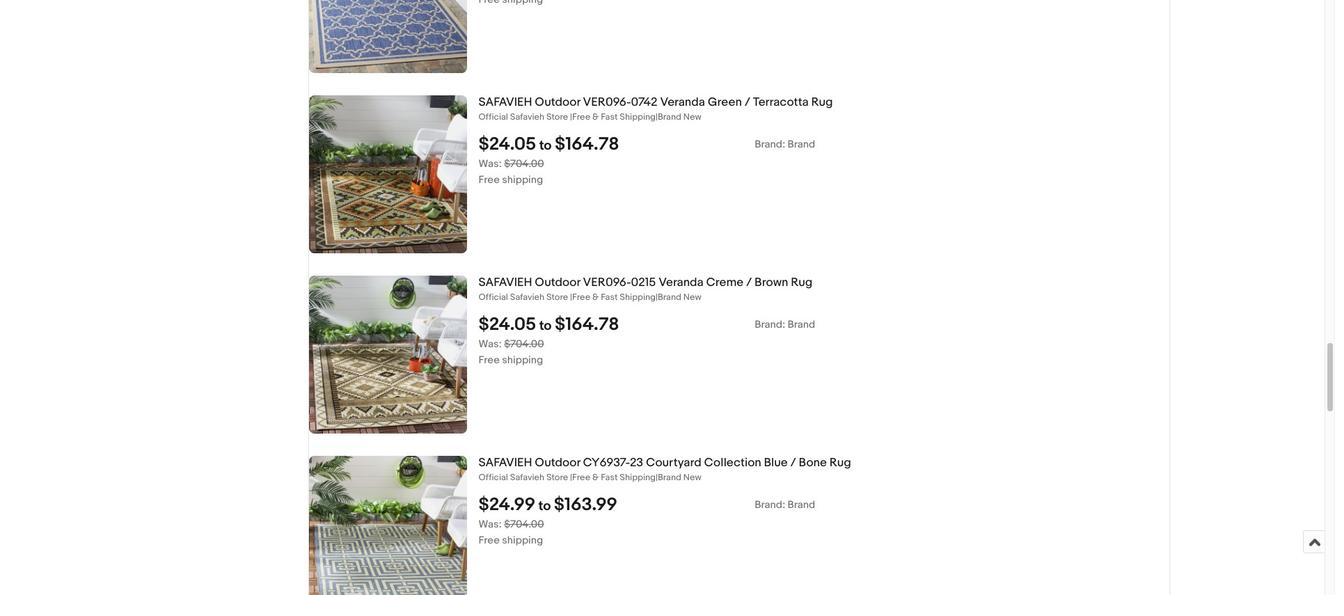 Task type: vqa. For each thing, say whether or not it's contained in the screenshot.
the New corresponding to Green
yes



Task type: locate. For each thing, give the bounding box(es) containing it.
$164.78 for 0215
[[555, 314, 619, 335]]

outdoor inside safavieh outdoor ver096-0742 veranda green / terracotta rug official safavieh store |free & fast shipping|brand new
[[535, 95, 581, 109]]

safavieh outdoor ver096-0215 veranda  creme / brown rug image
[[309, 276, 467, 434]]

to for safavieh outdoor cy6937-23 courtyard collection blue / bone rug
[[539, 498, 551, 514]]

0 vertical spatial veranda
[[660, 95, 705, 109]]

2 vertical spatial official
[[479, 472, 508, 483]]

official safavieh store |free & fast shipping|brand new text field down safavieh outdoor ver096-0215 veranda  creme / brown rug link
[[479, 292, 1169, 303]]

|free inside the safavieh outdoor cy6937-23 courtyard collection blue / bone rug official safavieh store |free & fast shipping|brand new
[[570, 472, 591, 483]]

1 vertical spatial $24.05 to $164.78
[[479, 314, 619, 335]]

2 vertical spatial fast
[[601, 472, 618, 483]]

courtyard
[[646, 456, 702, 470]]

safavieh outdoor ver096-0215 veranda  creme / brown rug link
[[479, 276, 1169, 290]]

brand: brand was: $704.00 free shipping down safavieh outdoor ver096-0215 veranda  creme / brown rug official safavieh store |free & fast shipping|brand new
[[479, 318, 815, 367]]

/ inside safavieh outdoor ver096-0215 veranda  creme / brown rug official safavieh store |free & fast shipping|brand new
[[746, 276, 752, 290]]

veranda inside safavieh outdoor ver096-0742 veranda green / terracotta rug official safavieh store |free & fast shipping|brand new
[[660, 95, 705, 109]]

2 vertical spatial safavieh
[[510, 472, 544, 483]]

official safavieh store |free & fast shipping|brand new text field for safavieh outdoor ver096-0742 veranda green / terracotta rug
[[479, 111, 1169, 123]]

safavieh for safavieh outdoor ver096-0742 veranda green / terracotta rug
[[479, 95, 532, 109]]

veranda
[[660, 95, 705, 109], [659, 276, 704, 290]]

1 new from the top
[[684, 111, 702, 122]]

1 shipping|brand from the top
[[620, 111, 682, 122]]

brand: down terracotta
[[755, 138, 785, 151]]

1 vertical spatial |free
[[570, 292, 591, 303]]

1 vertical spatial official safavieh store |free & fast shipping|brand new text field
[[479, 292, 1169, 303]]

1 official from the top
[[479, 111, 508, 122]]

1 & from the top
[[593, 111, 599, 122]]

2 vertical spatial |free
[[570, 472, 591, 483]]

new inside safavieh outdoor ver096-0742 veranda green / terracotta rug official safavieh store |free & fast shipping|brand new
[[684, 111, 702, 122]]

safavieh inside safavieh outdoor ver096-0742 veranda green / terracotta rug official safavieh store |free & fast shipping|brand new
[[510, 111, 544, 122]]

2 brand: brand was: $704.00 free shipping from the top
[[479, 318, 815, 367]]

brand: down brown
[[755, 318, 785, 331]]

2 $164.78 from the top
[[555, 314, 619, 335]]

|free for 0215
[[570, 292, 591, 303]]

safavieh outdoor ver096-0742 veranda green / terracotta rug image
[[309, 95, 467, 253]]

3 brand: from the top
[[755, 498, 785, 512]]

0 vertical spatial safavieh
[[479, 95, 532, 109]]

2 safavieh from the top
[[510, 292, 544, 303]]

official inside safavieh outdoor ver096-0742 veranda green / terracotta rug official safavieh store |free & fast shipping|brand new
[[479, 111, 508, 122]]

shipping|brand inside safavieh outdoor ver096-0215 veranda  creme / brown rug official safavieh store |free & fast shipping|brand new
[[620, 292, 682, 303]]

$24.99 to $163.99
[[479, 494, 618, 516]]

1 vertical spatial free
[[479, 354, 500, 367]]

creme
[[706, 276, 744, 290]]

2 vertical spatial outdoor
[[535, 456, 581, 470]]

2 free from the top
[[479, 354, 500, 367]]

3 new from the top
[[684, 472, 702, 483]]

1 vertical spatial /
[[746, 276, 752, 290]]

new for creme
[[684, 292, 702, 303]]

2 new from the top
[[684, 292, 702, 303]]

fast
[[601, 111, 618, 122], [601, 292, 618, 303], [601, 472, 618, 483]]

3 outdoor from the top
[[535, 456, 581, 470]]

safavieh for safavieh outdoor cy6937-23 courtyard collection blue / bone rug
[[479, 456, 532, 470]]

brand for brown
[[788, 318, 815, 331]]

&
[[593, 111, 599, 122], [593, 292, 599, 303], [593, 472, 599, 483]]

0 vertical spatial /
[[745, 95, 751, 109]]

brand down terracotta
[[788, 138, 815, 151]]

1 brand from the top
[[788, 138, 815, 151]]

& inside safavieh outdoor ver096-0215 veranda  creme / brown rug official safavieh store |free & fast shipping|brand new
[[593, 292, 599, 303]]

shipping|brand down 23
[[620, 472, 682, 483]]

1 brand: brand was: $704.00 free shipping from the top
[[479, 138, 815, 186]]

2 & from the top
[[593, 292, 599, 303]]

store inside safavieh outdoor ver096-0742 veranda green / terracotta rug official safavieh store |free & fast shipping|brand new
[[546, 111, 568, 122]]

outdoor for 0742
[[535, 95, 581, 109]]

0 vertical spatial outdoor
[[535, 95, 581, 109]]

1 vertical spatial new
[[684, 292, 702, 303]]

rug inside the safavieh outdoor cy6937-23 courtyard collection blue / bone rug official safavieh store |free & fast shipping|brand new
[[830, 456, 851, 470]]

3 |free from the top
[[570, 472, 591, 483]]

1 safavieh from the top
[[479, 95, 532, 109]]

official
[[479, 111, 508, 122], [479, 292, 508, 303], [479, 472, 508, 483]]

2 vertical spatial was:
[[479, 518, 502, 531]]

2 shipping from the top
[[502, 354, 543, 367]]

1 vertical spatial rug
[[791, 276, 813, 290]]

ver096-
[[583, 95, 631, 109], [583, 276, 631, 290]]

brand down safavieh outdoor ver096-0215 veranda  creme / brown rug link
[[788, 318, 815, 331]]

1 vertical spatial was:
[[479, 338, 502, 351]]

1 vertical spatial official
[[479, 292, 508, 303]]

safavieh outdoor ver096-0215 veranda  creme / brown rug official safavieh store |free & fast shipping|brand new
[[479, 276, 813, 303]]

0 vertical spatial ver096-
[[583, 95, 631, 109]]

1 store from the top
[[546, 111, 568, 122]]

0 vertical spatial brand: brand was: $704.00 free shipping
[[479, 138, 815, 186]]

2 |free from the top
[[570, 292, 591, 303]]

safavieh
[[510, 111, 544, 122], [510, 292, 544, 303], [510, 472, 544, 483]]

$24.05 to $164.78
[[479, 134, 619, 155], [479, 314, 619, 335]]

1 $24.05 from the top
[[479, 134, 536, 155]]

0 vertical spatial shipping|brand
[[620, 111, 682, 122]]

2 $24.05 to $164.78 from the top
[[479, 314, 619, 335]]

& inside safavieh outdoor ver096-0742 veranda green / terracotta rug official safavieh store |free & fast shipping|brand new
[[593, 111, 599, 122]]

3 brand from the top
[[788, 498, 815, 512]]

rug right brown
[[791, 276, 813, 290]]

outdoor inside safavieh outdoor ver096-0215 veranda  creme / brown rug official safavieh store |free & fast shipping|brand new
[[535, 276, 581, 290]]

1 fast from the top
[[601, 111, 618, 122]]

0742
[[631, 95, 658, 109]]

0 vertical spatial rug
[[811, 95, 833, 109]]

Official Safavieh Store |Free & Fast Shipping|Brand New text field
[[479, 111, 1169, 123], [479, 292, 1169, 303]]

safavieh inside safavieh outdoor ver096-0742 veranda green / terracotta rug official safavieh store |free & fast shipping|brand new
[[479, 95, 532, 109]]

& for 0742
[[593, 111, 599, 122]]

2 $24.05 from the top
[[479, 314, 536, 335]]

brand:
[[755, 138, 785, 151], [755, 318, 785, 331], [755, 498, 785, 512]]

/ right blue at the right of page
[[791, 456, 796, 470]]

shipping|brand down 0215
[[620, 292, 682, 303]]

official safavieh store |free & fast shipping|brand new text field down safavieh outdoor ver096-0742 veranda green / terracotta rug link
[[479, 111, 1169, 123]]

store inside safavieh outdoor ver096-0215 veranda  creme / brown rug official safavieh store |free & fast shipping|brand new
[[546, 292, 568, 303]]

3 safavieh from the top
[[510, 472, 544, 483]]

rug right terracotta
[[811, 95, 833, 109]]

/
[[745, 95, 751, 109], [746, 276, 752, 290], [791, 456, 796, 470]]

2 vertical spatial $704.00
[[504, 518, 544, 531]]

2 fast from the top
[[601, 292, 618, 303]]

brand: for /
[[755, 498, 785, 512]]

1 vertical spatial $164.78
[[555, 314, 619, 335]]

rug for safavieh outdoor ver096-0742 veranda green / terracotta rug
[[811, 95, 833, 109]]

0 vertical spatial was:
[[479, 157, 502, 170]]

3 brand: brand was: $704.00 free shipping from the top
[[479, 498, 815, 547]]

2 vertical spatial safavieh
[[479, 456, 532, 470]]

brand down official safavieh store |free & fast shipping|brand new text field
[[788, 498, 815, 512]]

ver096- inside safavieh outdoor ver096-0215 veranda  creme / brown rug official safavieh store |free & fast shipping|brand new
[[583, 276, 631, 290]]

2 official from the top
[[479, 292, 508, 303]]

2 vertical spatial store
[[546, 472, 568, 483]]

outdoor inside the safavieh outdoor cy6937-23 courtyard collection blue / bone rug official safavieh store |free & fast shipping|brand new
[[535, 456, 581, 470]]

veranda right 0742
[[660, 95, 705, 109]]

shipping|brand
[[620, 111, 682, 122], [620, 292, 682, 303], [620, 472, 682, 483]]

0 vertical spatial fast
[[601, 111, 618, 122]]

23
[[630, 456, 643, 470]]

0 vertical spatial new
[[684, 111, 702, 122]]

1 free from the top
[[479, 173, 500, 186]]

was:
[[479, 157, 502, 170], [479, 338, 502, 351], [479, 518, 502, 531]]

1 vertical spatial store
[[546, 292, 568, 303]]

brand
[[788, 138, 815, 151], [788, 318, 815, 331], [788, 498, 815, 512]]

brand: brand was: $704.00 free shipping
[[479, 138, 815, 186], [479, 318, 815, 367], [479, 498, 815, 547]]

fast inside the safavieh outdoor cy6937-23 courtyard collection blue / bone rug official safavieh store |free & fast shipping|brand new
[[601, 472, 618, 483]]

1 vertical spatial ver096-
[[583, 276, 631, 290]]

to for safavieh outdoor ver096-0215 veranda  creme / brown rug
[[539, 318, 552, 334]]

rug inside safavieh outdoor ver096-0742 veranda green / terracotta rug official safavieh store |free & fast shipping|brand new
[[811, 95, 833, 109]]

1 vertical spatial veranda
[[659, 276, 704, 290]]

2 vertical spatial brand: brand was: $704.00 free shipping
[[479, 498, 815, 547]]

shipping|brand for 0215
[[620, 292, 682, 303]]

veranda right 0215
[[659, 276, 704, 290]]

/ right green
[[745, 95, 751, 109]]

/ for terracotta
[[745, 95, 751, 109]]

1 $704.00 from the top
[[504, 157, 544, 170]]

store
[[546, 111, 568, 122], [546, 292, 568, 303], [546, 472, 568, 483]]

blue
[[764, 456, 788, 470]]

shipping|brand inside the safavieh outdoor cy6937-23 courtyard collection blue / bone rug official safavieh store |free & fast shipping|brand new
[[620, 472, 682, 483]]

2 vertical spatial rug
[[830, 456, 851, 470]]

0 vertical spatial $164.78
[[555, 134, 619, 155]]

1 vertical spatial outdoor
[[535, 276, 581, 290]]

1 vertical spatial $24.05
[[479, 314, 536, 335]]

2 vertical spatial brand
[[788, 498, 815, 512]]

shipping|brand inside safavieh outdoor ver096-0742 veranda green / terracotta rug official safavieh store |free & fast shipping|brand new
[[620, 111, 682, 122]]

& inside the safavieh outdoor cy6937-23 courtyard collection blue / bone rug official safavieh store |free & fast shipping|brand new
[[593, 472, 599, 483]]

official inside the safavieh outdoor cy6937-23 courtyard collection blue / bone rug official safavieh store |free & fast shipping|brand new
[[479, 472, 508, 483]]

$704.00 for safavieh outdoor ver096-0742 veranda green / terracotta rug
[[504, 157, 544, 170]]

2 vertical spatial to
[[539, 498, 551, 514]]

2 shipping|brand from the top
[[620, 292, 682, 303]]

0 vertical spatial safavieh
[[510, 111, 544, 122]]

$164.78 for 0742
[[555, 134, 619, 155]]

3 safavieh from the top
[[479, 456, 532, 470]]

3 official from the top
[[479, 472, 508, 483]]

0 vertical spatial $704.00
[[504, 157, 544, 170]]

store for 0742
[[546, 111, 568, 122]]

2 brand from the top
[[788, 318, 815, 331]]

1 safavieh from the top
[[510, 111, 544, 122]]

2 store from the top
[[546, 292, 568, 303]]

$24.05 for safavieh outdoor ver096-0742 veranda green / terracotta rug
[[479, 134, 536, 155]]

1 was: from the top
[[479, 157, 502, 170]]

1 |free from the top
[[570, 111, 591, 122]]

store for 0215
[[546, 292, 568, 303]]

safavieh inside safavieh outdoor ver096-0215 veranda  creme / brown rug official safavieh store |free & fast shipping|brand new
[[510, 292, 544, 303]]

safavieh inside the safavieh outdoor cy6937-23 courtyard collection blue / bone rug official safavieh store |free & fast shipping|brand new
[[479, 456, 532, 470]]

2 outdoor from the top
[[535, 276, 581, 290]]

3 $704.00 from the top
[[504, 518, 544, 531]]

brand: brand was: $704.00 free shipping down the safavieh outdoor cy6937-23 courtyard collection blue / bone rug official safavieh store |free & fast shipping|brand new
[[479, 498, 815, 547]]

1 official safavieh store |free & fast shipping|brand new text field from the top
[[479, 111, 1169, 123]]

1 vertical spatial brand:
[[755, 318, 785, 331]]

2 vertical spatial free
[[479, 534, 500, 547]]

0 vertical spatial official
[[479, 111, 508, 122]]

official inside safavieh outdoor ver096-0215 veranda  creme / brown rug official safavieh store |free & fast shipping|brand new
[[479, 292, 508, 303]]

2 vertical spatial shipping|brand
[[620, 472, 682, 483]]

1 vertical spatial safavieh
[[479, 276, 532, 290]]

/ left brown
[[746, 276, 752, 290]]

2 brand: from the top
[[755, 318, 785, 331]]

shipping
[[502, 173, 543, 186], [502, 354, 543, 367], [502, 534, 543, 547]]

safavieh
[[479, 95, 532, 109], [479, 276, 532, 290], [479, 456, 532, 470]]

|free inside safavieh outdoor ver096-0742 veranda green / terracotta rug official safavieh store |free & fast shipping|brand new
[[570, 111, 591, 122]]

0 vertical spatial $24.05 to $164.78
[[479, 134, 619, 155]]

2 vertical spatial /
[[791, 456, 796, 470]]

2 was: from the top
[[479, 338, 502, 351]]

to inside $24.99 to $163.99
[[539, 498, 551, 514]]

3 & from the top
[[593, 472, 599, 483]]

3 store from the top
[[546, 472, 568, 483]]

0 vertical spatial shipping
[[502, 173, 543, 186]]

to
[[539, 138, 552, 154], [539, 318, 552, 334], [539, 498, 551, 514]]

shipping|brand down 0742
[[620, 111, 682, 122]]

0 vertical spatial $24.05
[[479, 134, 536, 155]]

bone
[[799, 456, 827, 470]]

2 vertical spatial new
[[684, 472, 702, 483]]

1 vertical spatial &
[[593, 292, 599, 303]]

|free inside safavieh outdoor ver096-0215 veranda  creme / brown rug official safavieh store |free & fast shipping|brand new
[[570, 292, 591, 303]]

2 ver096- from the top
[[583, 276, 631, 290]]

rug up official safavieh store |free & fast shipping|brand new text field
[[830, 456, 851, 470]]

$164.78
[[555, 134, 619, 155], [555, 314, 619, 335]]

1 vertical spatial brand
[[788, 318, 815, 331]]

3 shipping from the top
[[502, 534, 543, 547]]

0 vertical spatial brand
[[788, 138, 815, 151]]

2 $704.00 from the top
[[504, 338, 544, 351]]

2 vertical spatial brand:
[[755, 498, 785, 512]]

1 vertical spatial shipping
[[502, 354, 543, 367]]

safavieh inside safavieh outdoor ver096-0215 veranda  creme / brown rug official safavieh store |free & fast shipping|brand new
[[479, 276, 532, 290]]

3 shipping|brand from the top
[[620, 472, 682, 483]]

2 safavieh from the top
[[479, 276, 532, 290]]

0 vertical spatial store
[[546, 111, 568, 122]]

0 vertical spatial free
[[479, 173, 500, 186]]

brand for /
[[788, 498, 815, 512]]

1 vertical spatial to
[[539, 318, 552, 334]]

$163.99
[[554, 494, 618, 516]]

1 vertical spatial safavieh
[[510, 292, 544, 303]]

free for safavieh outdoor ver096-0742 veranda green / terracotta rug
[[479, 173, 500, 186]]

0 vertical spatial brand:
[[755, 138, 785, 151]]

1 ver096- from the top
[[583, 95, 631, 109]]

3 was: from the top
[[479, 518, 502, 531]]

rug inside safavieh outdoor ver096-0215 veranda  creme / brown rug official safavieh store |free & fast shipping|brand new
[[791, 276, 813, 290]]

green
[[708, 95, 742, 109]]

rug
[[811, 95, 833, 109], [791, 276, 813, 290], [830, 456, 851, 470]]

official for safavieh outdoor ver096-0742 veranda green / terracotta rug
[[479, 111, 508, 122]]

$704.00
[[504, 157, 544, 170], [504, 338, 544, 351], [504, 518, 544, 531]]

shipping for safavieh outdoor ver096-0742 veranda green / terracotta rug
[[502, 173, 543, 186]]

brand: down blue at the right of page
[[755, 498, 785, 512]]

1 vertical spatial brand: brand was: $704.00 free shipping
[[479, 318, 815, 367]]

new inside the safavieh outdoor cy6937-23 courtyard collection blue / bone rug official safavieh store |free & fast shipping|brand new
[[684, 472, 702, 483]]

veranda inside safavieh outdoor ver096-0215 veranda  creme / brown rug official safavieh store |free & fast shipping|brand new
[[659, 276, 704, 290]]

1 brand: from the top
[[755, 138, 785, 151]]

$24.99
[[479, 494, 536, 516]]

3 free from the top
[[479, 534, 500, 547]]

ver096- inside safavieh outdoor ver096-0742 veranda green / terracotta rug official safavieh store |free & fast shipping|brand new
[[583, 95, 631, 109]]

free for safavieh outdoor ver096-0215 veranda  creme / brown rug
[[479, 354, 500, 367]]

rug for safavieh outdoor ver096-0215 veranda  creme / brown rug
[[791, 276, 813, 290]]

1 vertical spatial shipping|brand
[[620, 292, 682, 303]]

2 official safavieh store |free & fast shipping|brand new text field from the top
[[479, 292, 1169, 303]]

terracotta
[[753, 95, 809, 109]]

2 vertical spatial shipping
[[502, 534, 543, 547]]

brand: brand was: $704.00 free shipping down safavieh outdoor ver096-0742 veranda green / terracotta rug official safavieh store |free & fast shipping|brand new on the top of page
[[479, 138, 815, 186]]

brand: for brown
[[755, 318, 785, 331]]

$24.05
[[479, 134, 536, 155], [479, 314, 536, 335]]

free
[[479, 173, 500, 186], [479, 354, 500, 367], [479, 534, 500, 547]]

1 $24.05 to $164.78 from the top
[[479, 134, 619, 155]]

0 vertical spatial to
[[539, 138, 552, 154]]

1 outdoor from the top
[[535, 95, 581, 109]]

/ inside safavieh outdoor ver096-0742 veranda green / terracotta rug official safavieh store |free & fast shipping|brand new
[[745, 95, 751, 109]]

new
[[684, 111, 702, 122], [684, 292, 702, 303], [684, 472, 702, 483]]

new inside safavieh outdoor ver096-0215 veranda  creme / brown rug official safavieh store |free & fast shipping|brand new
[[684, 292, 702, 303]]

fast inside safavieh outdoor ver096-0215 veranda  creme / brown rug official safavieh store |free & fast shipping|brand new
[[601, 292, 618, 303]]

|free
[[570, 111, 591, 122], [570, 292, 591, 303], [570, 472, 591, 483]]

1 vertical spatial fast
[[601, 292, 618, 303]]

$704.00 for safavieh outdoor ver096-0215 veranda  creme / brown rug
[[504, 338, 544, 351]]

fast inside safavieh outdoor ver096-0742 veranda green / terracotta rug official safavieh store |free & fast shipping|brand new
[[601, 111, 618, 122]]

3 fast from the top
[[601, 472, 618, 483]]

0 vertical spatial official safavieh store |free & fast shipping|brand new text field
[[479, 111, 1169, 123]]

cy6937-
[[583, 456, 630, 470]]

1 vertical spatial $704.00
[[504, 338, 544, 351]]

1 $164.78 from the top
[[555, 134, 619, 155]]

1 shipping from the top
[[502, 173, 543, 186]]

0 vertical spatial &
[[593, 111, 599, 122]]

outdoor
[[535, 95, 581, 109], [535, 276, 581, 290], [535, 456, 581, 470]]

safavieh outdoor cy6937-23 courtyard collection blue / bone rug official safavieh store |free & fast shipping|brand new
[[479, 456, 851, 483]]

shipping for safavieh outdoor cy6937-23 courtyard collection blue / bone rug
[[502, 534, 543, 547]]

2 vertical spatial &
[[593, 472, 599, 483]]

0 vertical spatial |free
[[570, 111, 591, 122]]



Task type: describe. For each thing, give the bounding box(es) containing it.
/ inside the safavieh outdoor cy6937-23 courtyard collection blue / bone rug official safavieh store |free & fast shipping|brand new
[[791, 456, 796, 470]]

$24.05 to $164.78 for safavieh outdoor ver096-0742 veranda green / terracotta rug
[[479, 134, 619, 155]]

safavieh for safavieh outdoor ver096-0215 veranda  creme / brown rug
[[510, 292, 544, 303]]

was: for safavieh outdoor cy6937-23 courtyard collection blue / bone rug
[[479, 518, 502, 531]]

/ for brown
[[746, 276, 752, 290]]

ver096- for 0215
[[583, 276, 631, 290]]

collection
[[704, 456, 761, 470]]

brand: for terracotta
[[755, 138, 785, 151]]

outdoor for 23
[[535, 456, 581, 470]]

brown
[[755, 276, 788, 290]]

safavieh indoor outdoor cy6916-243 courtyard blue / beige rug image
[[309, 0, 467, 73]]

fast for 0742
[[601, 111, 618, 122]]

safavieh for safavieh outdoor ver096-0742 veranda green / terracotta rug
[[510, 111, 544, 122]]

safavieh outdoor cy6937-23 courtyard collection blue / bone rug link
[[479, 456, 1169, 471]]

safavieh outdoor cy6937-23 courtyard collection blue / bone rug image
[[309, 456, 467, 595]]

brand: brand was: $704.00 free shipping for 0742
[[479, 138, 815, 186]]

shipping for safavieh outdoor ver096-0215 veranda  creme / brown rug
[[502, 354, 543, 367]]

ver096- for 0742
[[583, 95, 631, 109]]

veranda for creme
[[659, 276, 704, 290]]

safavieh for safavieh outdoor ver096-0215 veranda  creme / brown rug
[[479, 276, 532, 290]]

& for 0215
[[593, 292, 599, 303]]

$24.05 to $164.78 for safavieh outdoor ver096-0215 veranda  creme / brown rug
[[479, 314, 619, 335]]

safavieh outdoor ver096-0742 veranda green / terracotta rug official safavieh store |free & fast shipping|brand new
[[479, 95, 833, 122]]

brand: brand was: $704.00 free shipping for 23
[[479, 498, 815, 547]]

$704.00 for safavieh outdoor cy6937-23 courtyard collection blue / bone rug
[[504, 518, 544, 531]]

shipping|brand for 0742
[[620, 111, 682, 122]]

official safavieh store |free & fast shipping|brand new text field for safavieh outdoor ver096-0215 veranda  creme / brown rug
[[479, 292, 1169, 303]]

outdoor for 0215
[[535, 276, 581, 290]]

new for green
[[684, 111, 702, 122]]

safavieh outdoor ver096-0742 veranda green / terracotta rug link
[[479, 95, 1169, 110]]

was: for safavieh outdoor ver096-0215 veranda  creme / brown rug
[[479, 338, 502, 351]]

safavieh inside the safavieh outdoor cy6937-23 courtyard collection blue / bone rug official safavieh store |free & fast shipping|brand new
[[510, 472, 544, 483]]

brand: brand was: $704.00 free shipping for 0215
[[479, 318, 815, 367]]

Official Safavieh Store |Free & Fast Shipping|Brand New text field
[[479, 472, 1169, 484]]

to for safavieh outdoor ver096-0742 veranda green / terracotta rug
[[539, 138, 552, 154]]

fast for 0215
[[601, 292, 618, 303]]

brand for terracotta
[[788, 138, 815, 151]]

$24.05 for safavieh outdoor ver096-0215 veranda  creme / brown rug
[[479, 314, 536, 335]]

was: for safavieh outdoor ver096-0742 veranda green / terracotta rug
[[479, 157, 502, 170]]

official for safavieh outdoor ver096-0215 veranda  creme / brown rug
[[479, 292, 508, 303]]

|free for 0742
[[570, 111, 591, 122]]

free for safavieh outdoor cy6937-23 courtyard collection blue / bone rug
[[479, 534, 500, 547]]

0215
[[631, 276, 656, 290]]

veranda for green
[[660, 95, 705, 109]]

store inside the safavieh outdoor cy6937-23 courtyard collection blue / bone rug official safavieh store |free & fast shipping|brand new
[[546, 472, 568, 483]]



